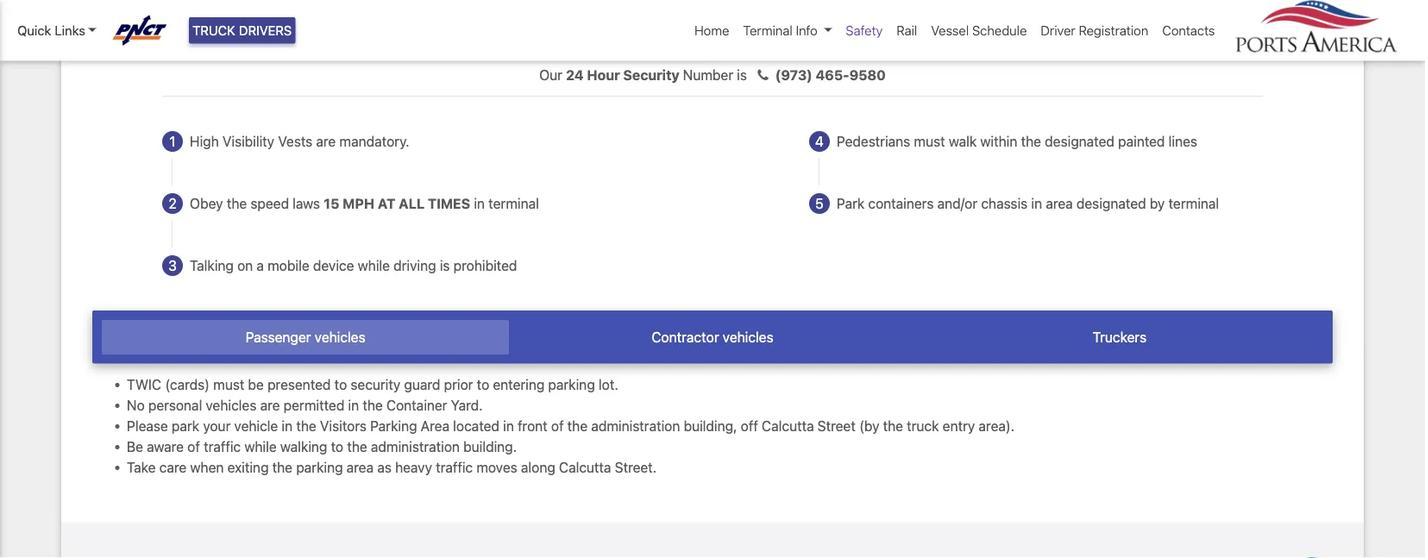 Task type: locate. For each thing, give the bounding box(es) containing it.
phone image
[[751, 69, 776, 82]]

vehicles up the security
[[315, 329, 366, 346]]

quick
[[17, 23, 51, 38]]

vehicles right contractor
[[723, 329, 774, 346]]

rail
[[897, 23, 918, 38]]

tab list
[[92, 311, 1333, 364]]

vehicles for passenger vehicles
[[315, 329, 366, 346]]

9580
[[850, 67, 886, 83]]

your
[[203, 418, 231, 434]]

passenger vehicles
[[246, 329, 366, 346]]

contacts link
[[1156, 14, 1223, 47]]

4
[[816, 133, 824, 150]]

0 horizontal spatial is
[[440, 258, 450, 274]]

area).
[[979, 418, 1015, 434]]

calcutta right off
[[762, 418, 814, 434]]

no
[[693, 25, 711, 41], [127, 397, 145, 413]]

1 vertical spatial must
[[213, 376, 245, 393]]

1 horizontal spatial parking
[[548, 376, 595, 393]]

off
[[741, 418, 758, 434]]

in left front
[[503, 418, 514, 434]]

vehicles for contractor vehicles
[[723, 329, 774, 346]]

0 vertical spatial must
[[914, 133, 946, 150]]

0 horizontal spatial no
[[127, 397, 145, 413]]

traffic
[[204, 438, 241, 455], [436, 459, 473, 475]]

1 horizontal spatial vehicles
[[315, 329, 366, 346]]

3
[[168, 258, 177, 274]]

vessel schedule link
[[925, 14, 1034, 47]]

2
[[169, 195, 177, 212]]

moves
[[477, 459, 518, 475]]

0 horizontal spatial parking
[[296, 459, 343, 475]]

while right device
[[358, 258, 390, 274]]

2 terminal from the left
[[1169, 195, 1220, 212]]

0 horizontal spatial terminal
[[489, 195, 539, 212]]

0 vertical spatial traffic
[[204, 438, 241, 455]]

administration up street.
[[592, 418, 680, 434]]

pedestrians must walk within the designated painted lines
[[837, 133, 1198, 150]]

designated left the painted
[[1045, 133, 1115, 150]]

in right times
[[474, 195, 485, 212]]

0 vertical spatial is
[[737, 67, 747, 83]]

0 vertical spatial area
[[1046, 195, 1073, 212]]

in right chassis
[[1032, 195, 1043, 212]]

to
[[335, 376, 347, 393], [477, 376, 490, 393], [331, 438, 344, 455]]

0 vertical spatial of
[[551, 418, 564, 434]]

driver
[[1041, 23, 1076, 38]]

no down twic
[[127, 397, 145, 413]]

building.
[[464, 438, 517, 455]]

0 horizontal spatial of
[[188, 438, 200, 455]]

the down the security
[[363, 397, 383, 413]]

no left smoking on the right of the page
[[693, 25, 711, 41]]

device
[[313, 258, 354, 274]]

vehicles
[[315, 329, 366, 346], [723, 329, 774, 346], [206, 397, 257, 413]]

the
[[669, 25, 690, 41], [1022, 133, 1042, 150], [227, 195, 247, 212], [363, 397, 383, 413], [296, 418, 317, 434], [568, 418, 588, 434], [883, 418, 904, 434], [347, 438, 367, 455], [272, 459, 293, 475]]

chassis
[[982, 195, 1028, 212]]

vehicle
[[234, 418, 278, 434]]

while
[[358, 258, 390, 274], [245, 438, 277, 455]]

park
[[172, 418, 199, 434]]

the right front
[[568, 418, 588, 434]]

5
[[816, 195, 824, 212]]

talking
[[190, 258, 234, 274]]

be
[[248, 376, 264, 393]]

in up visitors
[[348, 397, 359, 413]]

while down "vehicle"
[[245, 438, 277, 455]]

0 vertical spatial are
[[316, 133, 336, 150]]

mandatory.
[[340, 133, 410, 150]]

painted
[[1119, 133, 1166, 150]]

vehicles up your
[[206, 397, 257, 413]]

(973) 465-9580
[[776, 67, 886, 83]]

1 horizontal spatial terminal
[[1169, 195, 1220, 212]]

administration
[[592, 418, 680, 434], [371, 438, 460, 455]]

1 vertical spatial while
[[245, 438, 277, 455]]

terminal right by
[[1169, 195, 1220, 212]]

1 vertical spatial no
[[127, 397, 145, 413]]

0 horizontal spatial vehicles
[[206, 397, 257, 413]]

0 horizontal spatial while
[[245, 438, 277, 455]]

all
[[399, 195, 425, 212]]

vehicles inside contractor vehicles link
[[723, 329, 774, 346]]

contractor vehicles
[[652, 329, 774, 346]]

0 vertical spatial administration
[[592, 418, 680, 434]]

must left be
[[213, 376, 245, 393]]

1 vertical spatial are
[[260, 397, 280, 413]]

are inside twic (cards) must be presented to security guard prior to entering parking lot. no personal vehicles are permitted in the container yard. please park your vehicle in the visitors parking area located in front of the administration building, off calcutta street (by the truck entry area). be aware of traffic while walking to the administration building. take care when exiting the parking area as heavy traffic moves along calcutta street.
[[260, 397, 280, 413]]

designated
[[1045, 133, 1115, 150], [1077, 195, 1147, 212]]

a
[[257, 258, 264, 274]]

aware
[[147, 438, 184, 455]]

park containers and/or chassis in area designated by terminal
[[837, 195, 1220, 212]]

area left as
[[347, 459, 374, 475]]

is right driving
[[440, 258, 450, 274]]

0 vertical spatial no
[[693, 25, 711, 41]]

of right front
[[551, 418, 564, 434]]

0 horizontal spatial traffic
[[204, 438, 241, 455]]

0 horizontal spatial area
[[347, 459, 374, 475]]

2 horizontal spatial vehicles
[[723, 329, 774, 346]]

are right vests on the top of the page
[[316, 133, 336, 150]]

laws
[[293, 195, 320, 212]]

parking left lot.
[[548, 376, 595, 393]]

terminal right times
[[489, 195, 539, 212]]

area
[[1046, 195, 1073, 212], [347, 459, 374, 475]]

is left phone icon
[[737, 67, 747, 83]]

parking down walking
[[296, 459, 343, 475]]

1 horizontal spatial of
[[551, 418, 564, 434]]

home link
[[688, 14, 737, 47]]

be
[[127, 438, 143, 455]]

of down park
[[188, 438, 200, 455]]

1 vertical spatial area
[[347, 459, 374, 475]]

0 horizontal spatial calcutta
[[559, 459, 612, 475]]

passenger vehicles link
[[102, 320, 509, 355]]

0 horizontal spatial administration
[[371, 438, 460, 455]]

vests
[[278, 133, 313, 150]]

traffic down your
[[204, 438, 241, 455]]

terminal
[[489, 195, 539, 212], [1169, 195, 1220, 212]]

1 horizontal spatial must
[[914, 133, 946, 150]]

mph
[[343, 195, 375, 212]]

1 vertical spatial traffic
[[436, 459, 473, 475]]

0 horizontal spatial must
[[213, 376, 245, 393]]

designated left by
[[1077, 195, 1147, 212]]

hour
[[587, 67, 620, 83]]

quick links link
[[17, 21, 96, 40]]

area right chassis
[[1046, 195, 1073, 212]]

front
[[518, 418, 548, 434]]

of
[[551, 418, 564, 434], [188, 438, 200, 455]]

1
[[170, 133, 176, 150]]

traffic right heavy at the left of page
[[436, 459, 473, 475]]

truckers link
[[917, 320, 1324, 355]]

must left walk
[[914, 133, 946, 150]]

walk
[[949, 133, 977, 150]]

administration up heavy at the left of page
[[371, 438, 460, 455]]

0 vertical spatial parking
[[548, 376, 595, 393]]

1 horizontal spatial while
[[358, 258, 390, 274]]

1 horizontal spatial calcutta
[[762, 418, 814, 434]]

vehicles inside passenger vehicles link
[[315, 329, 366, 346]]

truck drivers
[[193, 23, 292, 38]]

home
[[695, 23, 730, 38]]

calcutta right along
[[559, 459, 612, 475]]

pedestrians
[[837, 133, 911, 150]]

are up "vehicle"
[[260, 397, 280, 413]]

calcutta
[[762, 418, 814, 434], [559, 459, 612, 475]]

passenger
[[246, 329, 311, 346]]

take
[[127, 459, 156, 475]]

security
[[624, 67, 680, 83]]

schedule
[[973, 23, 1027, 38]]

obey
[[190, 195, 223, 212]]

containers
[[869, 195, 934, 212]]

in
[[474, 195, 485, 212], [1032, 195, 1043, 212], [348, 397, 359, 413], [282, 418, 293, 434], [503, 418, 514, 434]]

(by
[[860, 418, 880, 434]]

1 vertical spatial calcutta
[[559, 459, 612, 475]]

high visibility vests are mandatory.
[[190, 133, 410, 150]]

observe the no smoking policy.
[[613, 25, 813, 41]]

1 horizontal spatial traffic
[[436, 459, 473, 475]]

speed
[[251, 195, 289, 212]]

0 horizontal spatial are
[[260, 397, 280, 413]]



Task type: describe. For each thing, give the bounding box(es) containing it.
no inside twic (cards) must be presented to security guard prior to entering parking lot. no personal vehicles are permitted in the container yard. please park your vehicle in the visitors parking area located in front of the administration building, off calcutta street (by the truck entry area). be aware of traffic while walking to the administration building. take care when exiting the parking area as heavy traffic moves along calcutta street.
[[127, 397, 145, 413]]

(973)
[[776, 67, 813, 83]]

vessel
[[932, 23, 969, 38]]

area inside twic (cards) must be presented to security guard prior to entering parking lot. no personal vehicles are permitted in the container yard. please park your vehicle in the visitors parking area located in front of the administration building, off calcutta street (by the truck entry area). be aware of traffic while walking to the administration building. take care when exiting the parking area as heavy traffic moves along calcutta street.
[[347, 459, 374, 475]]

guard
[[404, 376, 441, 393]]

by
[[1150, 195, 1166, 212]]

to down visitors
[[331, 438, 344, 455]]

driving
[[394, 258, 436, 274]]

0 vertical spatial while
[[358, 258, 390, 274]]

while inside twic (cards) must be presented to security guard prior to entering parking lot. no personal vehicles are permitted in the container yard. please park your vehicle in the visitors parking area located in front of the administration building, off calcutta street (by the truck entry area). be aware of traffic while walking to the administration building. take care when exiting the parking area as heavy traffic moves along calcutta street.
[[245, 438, 277, 455]]

contractor vehicles link
[[509, 320, 917, 355]]

twic (cards) must be presented to security guard prior to entering parking lot. no personal vehicles are permitted in the container yard. please park your vehicle in the visitors parking area located in front of the administration building, off calcutta street (by the truck entry area). be aware of traffic while walking to the administration building. take care when exiting the parking area as heavy traffic moves along calcutta street.
[[127, 376, 1015, 475]]

truck
[[193, 23, 235, 38]]

the down walking
[[272, 459, 293, 475]]

personal
[[148, 397, 202, 413]]

the up walking
[[296, 418, 317, 434]]

security
[[351, 376, 401, 393]]

and/or
[[938, 195, 978, 212]]

at
[[378, 195, 396, 212]]

1 horizontal spatial is
[[737, 67, 747, 83]]

0 vertical spatial calcutta
[[762, 418, 814, 434]]

safety
[[846, 23, 883, 38]]

heavy
[[395, 459, 432, 475]]

1 vertical spatial is
[[440, 258, 450, 274]]

1 horizontal spatial area
[[1046, 195, 1073, 212]]

permitted
[[284, 397, 345, 413]]

contacts
[[1163, 23, 1216, 38]]

15
[[324, 195, 340, 212]]

entry
[[943, 418, 976, 434]]

24
[[566, 67, 584, 83]]

exiting
[[228, 459, 269, 475]]

area
[[421, 418, 450, 434]]

presented
[[268, 376, 331, 393]]

twic
[[127, 376, 161, 393]]

entering
[[493, 376, 545, 393]]

when
[[190, 459, 224, 475]]

as
[[377, 459, 392, 475]]

obey the speed laws 15 mph at all times in terminal
[[190, 195, 539, 212]]

park
[[837, 195, 865, 212]]

quick links
[[17, 23, 85, 38]]

building,
[[684, 418, 738, 434]]

care
[[159, 459, 187, 475]]

yard.
[[451, 397, 483, 413]]

the right within
[[1022, 133, 1042, 150]]

truckers
[[1093, 329, 1147, 346]]

vehicles inside twic (cards) must be presented to security guard prior to entering parking lot. no personal vehicles are permitted in the container yard. please park your vehicle in the visitors parking area located in front of the administration building, off calcutta street (by the truck entry area). be aware of traffic while walking to the administration building. take care when exiting the parking area as heavy traffic moves along calcutta street.
[[206, 397, 257, 413]]

our 24 hour security number is
[[540, 67, 751, 83]]

to up permitted
[[335, 376, 347, 393]]

(cards)
[[165, 376, 210, 393]]

prior
[[444, 376, 473, 393]]

times
[[428, 195, 471, 212]]

parking
[[370, 418, 417, 434]]

street
[[818, 418, 856, 434]]

mobile
[[268, 258, 310, 274]]

visibility
[[223, 133, 275, 150]]

must inside twic (cards) must be presented to security guard prior to entering parking lot. no personal vehicles are permitted in the container yard. please park your vehicle in the visitors parking area located in front of the administration building, off calcutta street (by the truck entry area). be aware of traffic while walking to the administration building. take care when exiting the parking area as heavy traffic moves along calcutta street.
[[213, 376, 245, 393]]

1 horizontal spatial administration
[[592, 418, 680, 434]]

lines
[[1169, 133, 1198, 150]]

visitors
[[320, 418, 367, 434]]

on
[[237, 258, 253, 274]]

drivers
[[239, 23, 292, 38]]

1 vertical spatial administration
[[371, 438, 460, 455]]

the right (by
[[883, 418, 904, 434]]

465-
[[816, 67, 850, 83]]

1 vertical spatial of
[[188, 438, 200, 455]]

observe
[[613, 25, 666, 41]]

high
[[190, 133, 219, 150]]

tab list containing passenger vehicles
[[92, 311, 1333, 364]]

truck drivers link
[[189, 17, 295, 44]]

registration
[[1079, 23, 1149, 38]]

smoking
[[715, 25, 769, 41]]

lot.
[[599, 376, 619, 393]]

contractor
[[652, 329, 719, 346]]

to right prior
[[477, 376, 490, 393]]

1 horizontal spatial no
[[693, 25, 711, 41]]

vessel schedule
[[932, 23, 1027, 38]]

the right obey
[[227, 195, 247, 212]]

truck
[[907, 418, 940, 434]]

number
[[683, 67, 734, 83]]

policy.
[[773, 25, 813, 41]]

prohibited
[[454, 258, 517, 274]]

1 vertical spatial designated
[[1077, 195, 1147, 212]]

driver registration link
[[1034, 14, 1156, 47]]

along
[[521, 459, 556, 475]]

our
[[540, 67, 563, 83]]

links
[[55, 23, 85, 38]]

in up walking
[[282, 418, 293, 434]]

the down visitors
[[347, 438, 367, 455]]

rail link
[[890, 14, 925, 47]]

1 vertical spatial parking
[[296, 459, 343, 475]]

the left home on the top of the page
[[669, 25, 690, 41]]

1 horizontal spatial are
[[316, 133, 336, 150]]

talking on a mobile device while driving is prohibited
[[190, 258, 517, 274]]

container
[[387, 397, 448, 413]]

driver registration
[[1041, 23, 1149, 38]]

0 vertical spatial designated
[[1045, 133, 1115, 150]]

1 terminal from the left
[[489, 195, 539, 212]]

within
[[981, 133, 1018, 150]]



Task type: vqa. For each thing, say whether or not it's contained in the screenshot.
For at the bottom
no



